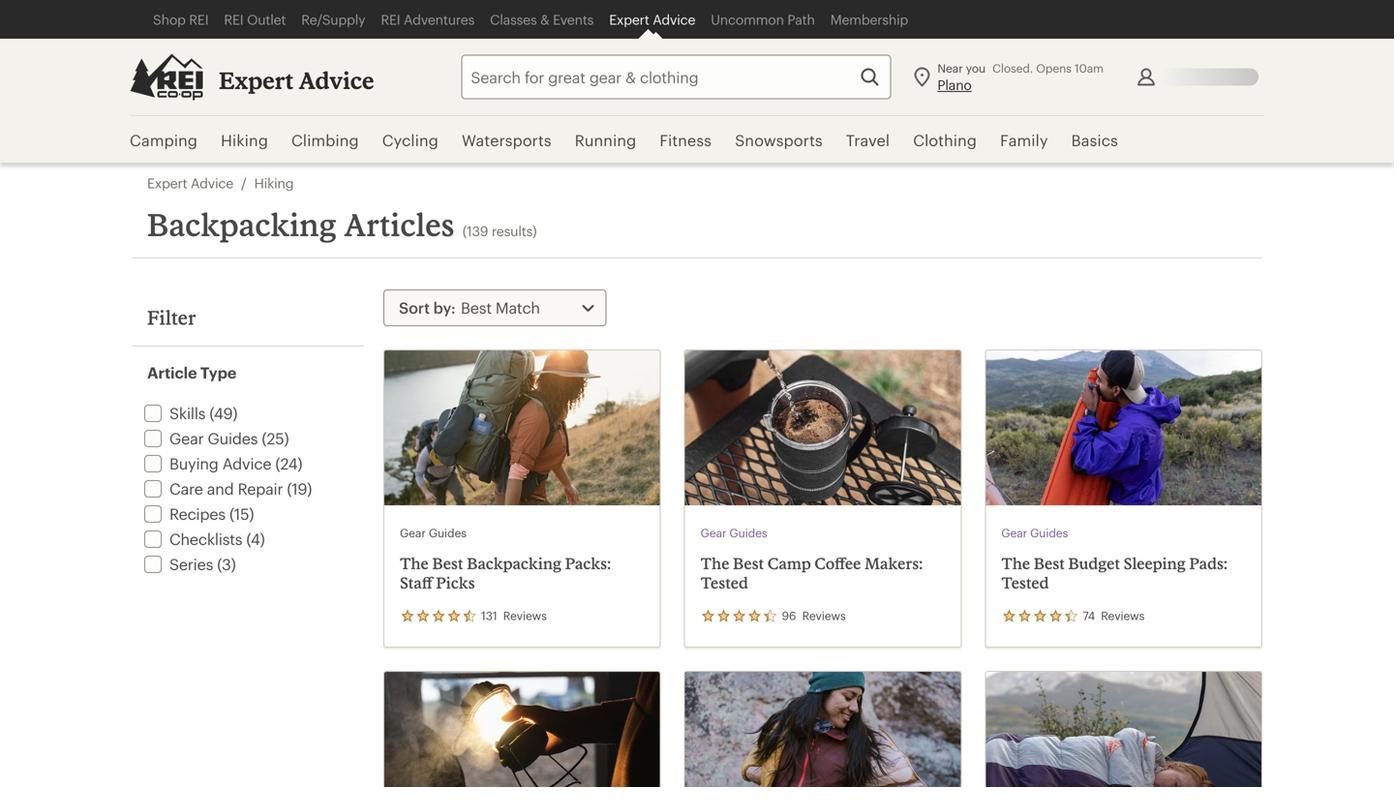 Task type: describe. For each thing, give the bounding box(es) containing it.
74
[[1083, 609, 1096, 623]]

advice down re/supply link
[[299, 66, 374, 94]]

running button
[[563, 116, 648, 165]]

74 reviews
[[1083, 609, 1145, 623]]

backpacking articles (139 results)
[[147, 206, 537, 243]]

clothing button
[[902, 116, 989, 165]]

shop
[[153, 12, 186, 27]]

advice up "search for great gear & clothing" text box
[[653, 12, 696, 27]]

opens
[[1037, 61, 1072, 75]]

(4)
[[246, 530, 265, 548]]

rei co-op, go to rei.com home page link
[[130, 54, 203, 100]]

budget
[[1069, 555, 1121, 573]]

fitness
[[660, 131, 712, 149]]

sleeping
[[1124, 555, 1186, 573]]

skills link
[[140, 404, 206, 422]]

1 vertical spatial expert advice
[[219, 66, 374, 94]]

type
[[200, 364, 236, 382]]

climbing
[[292, 131, 359, 149]]

uncommon
[[711, 12, 784, 27]]

skills (49) gear guides (25) buying advice (24) care and repair (19) recipes (15) checklists (4) series (3)
[[170, 404, 312, 573]]

reviews for budget
[[1102, 609, 1145, 623]]

expert advice banner
[[0, 0, 1395, 165]]

2 vertical spatial expert
[[147, 175, 187, 191]]

classes & events link
[[483, 0, 602, 39]]

travel button
[[835, 116, 902, 165]]

(139
[[463, 223, 488, 239]]

running
[[575, 131, 637, 149]]

watersports button
[[450, 116, 563, 165]]

re/supply link
[[294, 0, 373, 39]]

article type
[[147, 364, 236, 382]]

rei outlet
[[224, 12, 286, 27]]

membership link
[[823, 0, 916, 39]]

the best budget sleeping pads: tested
[[1002, 555, 1228, 592]]

hiking link
[[254, 174, 294, 192]]

none field inside "expert advice" banner
[[461, 55, 892, 99]]

tested for the best camp coffee makers: tested
[[701, 574, 749, 592]]

near you closed. opens 10am plano
[[938, 61, 1104, 93]]

checklists link
[[140, 530, 242, 548]]

guides for the best backpacking packs: staff picks
[[429, 526, 467, 540]]

results)
[[492, 223, 537, 239]]

gear for the best budget sleeping pads: tested
[[1002, 526, 1028, 540]]

(49)
[[210, 404, 238, 422]]

guides for the best budget sleeping pads: tested
[[1031, 526, 1069, 540]]

advice inside skills (49) gear guides (25) buying advice (24) care and repair (19) recipes (15) checklists (4) series (3)
[[223, 455, 271, 473]]

&
[[541, 12, 550, 27]]

you
[[966, 61, 986, 75]]

staff
[[400, 574, 433, 592]]

the for the best budget sleeping pads: tested
[[1002, 555, 1031, 573]]

rei outlet link
[[216, 0, 294, 39]]

(24)
[[275, 455, 303, 473]]

expert advice inside expert advice link
[[609, 12, 696, 27]]

uncommon path link
[[704, 0, 823, 39]]

classes
[[490, 12, 537, 27]]

packs:
[[565, 555, 611, 573]]

rei co-op, go to rei.com home page image
[[130, 54, 203, 100]]

gear for the best camp coffee makers: tested
[[701, 526, 727, 540]]

series link
[[140, 556, 213, 573]]

advice left /
[[191, 175, 234, 191]]

(19)
[[287, 480, 312, 498]]

closed.
[[993, 61, 1034, 75]]

care
[[170, 480, 203, 498]]

gear guides for the best camp coffee makers: tested
[[701, 526, 768, 540]]

picks
[[436, 574, 475, 592]]

rei adventures link
[[373, 0, 483, 39]]

gear guides link
[[140, 430, 258, 448]]

family
[[1001, 131, 1049, 149]]

shop rei link
[[145, 0, 216, 39]]

the best backpacking packs: staff picks
[[400, 555, 611, 592]]

expert advice / hiking
[[147, 175, 294, 191]]

gear guides for the best budget sleeping pads: tested
[[1002, 526, 1069, 540]]

recipes link
[[140, 505, 226, 523]]

rei adventures
[[381, 12, 475, 27]]

2 vertical spatial expert advice link
[[147, 174, 234, 192]]

events
[[553, 12, 594, 27]]

guides for the best camp coffee makers: tested
[[730, 526, 768, 540]]

skills
[[170, 404, 206, 422]]

10am
[[1075, 61, 1104, 75]]

(25)
[[262, 430, 289, 448]]

0 horizontal spatial backpacking
[[147, 206, 337, 243]]

rei for rei outlet
[[224, 12, 244, 27]]

none search field inside "expert advice" banner
[[427, 55, 892, 99]]

adventures
[[404, 12, 475, 27]]

pads:
[[1190, 555, 1228, 573]]

articles
[[344, 206, 455, 243]]

basics button
[[1060, 116, 1130, 165]]

buying
[[170, 455, 219, 473]]

membership
[[831, 12, 909, 27]]

hiking inside dropdown button
[[221, 131, 268, 149]]

clothing
[[914, 131, 978, 149]]

path
[[788, 12, 815, 27]]

classes & events
[[490, 12, 594, 27]]

buying advice link
[[140, 455, 271, 473]]

family button
[[989, 116, 1060, 165]]



Task type: locate. For each thing, give the bounding box(es) containing it.
0 vertical spatial backpacking
[[147, 206, 337, 243]]

1 gear guides from the left
[[400, 526, 467, 540]]

the inside the best backpacking packs: staff picks
[[400, 555, 429, 573]]

reviews for backpacking
[[503, 609, 547, 623]]

gear inside skills (49) gear guides (25) buying advice (24) care and repair (19) recipes (15) checklists (4) series (3)
[[170, 430, 204, 448]]

rei inside shop rei link
[[189, 12, 209, 27]]

backpacking down /
[[147, 206, 337, 243]]

cycling
[[382, 131, 439, 149]]

gear guides for the best backpacking packs: staff picks
[[400, 526, 467, 540]]

0 horizontal spatial expert advice
[[219, 66, 374, 94]]

and
[[207, 480, 234, 498]]

0 vertical spatial expert advice link
[[602, 0, 704, 39]]

1 horizontal spatial backpacking
[[467, 555, 562, 573]]

advice up repair
[[223, 455, 271, 473]]

0 horizontal spatial rei
[[189, 12, 209, 27]]

gear guides up the best camp coffee makers: tested
[[701, 526, 768, 540]]

2 horizontal spatial expert
[[609, 12, 650, 27]]

reviews for camp
[[803, 609, 846, 623]]

hiking up /
[[221, 131, 268, 149]]

0 vertical spatial hiking
[[221, 131, 268, 149]]

filter
[[147, 306, 196, 329]]

gear guides up the best budget sleeping pads: tested
[[1002, 526, 1069, 540]]

expert advice up "search for great gear & clothing" text box
[[609, 12, 696, 27]]

guides up the best camp coffee makers: tested
[[730, 526, 768, 540]]

fitness button
[[648, 116, 724, 165]]

hiking
[[221, 131, 268, 149], [254, 175, 294, 191]]

1 horizontal spatial tested
[[1002, 574, 1050, 592]]

the left the budget
[[1002, 555, 1031, 573]]

camping button
[[130, 116, 209, 165]]

near
[[938, 61, 963, 75]]

0 horizontal spatial gear guides
[[400, 526, 467, 540]]

tested
[[701, 574, 749, 592], [1002, 574, 1050, 592]]

131 reviews
[[481, 609, 547, 623]]

expert right events
[[609, 12, 650, 27]]

3 reviews from the left
[[1102, 609, 1145, 623]]

1 best from the left
[[433, 555, 464, 573]]

reviews right 74
[[1102, 609, 1145, 623]]

2 gear guides from the left
[[701, 526, 768, 540]]

1 vertical spatial expert
[[219, 66, 294, 94]]

1 the from the left
[[400, 555, 429, 573]]

hiking right /
[[254, 175, 294, 191]]

backpacking up 131 reviews
[[467, 555, 562, 573]]

the best camp coffee makers: tested
[[701, 555, 923, 592]]

(15)
[[230, 505, 254, 523]]

131
[[481, 609, 497, 623]]

guides up the best budget sleeping pads: tested
[[1031, 526, 1069, 540]]

2 the from the left
[[701, 555, 730, 573]]

search image
[[859, 65, 882, 89]]

backpacking
[[147, 206, 337, 243], [467, 555, 562, 573]]

uncommon path
[[711, 12, 815, 27]]

rei inside rei outlet link
[[224, 12, 244, 27]]

expert advice link up climbing
[[219, 66, 374, 95]]

travel
[[846, 131, 890, 149]]

coffee
[[815, 555, 862, 573]]

0 vertical spatial expert
[[609, 12, 650, 27]]

None field
[[461, 55, 892, 99]]

shop rei
[[153, 12, 209, 27]]

best left the budget
[[1034, 555, 1065, 573]]

2 best from the left
[[733, 555, 764, 573]]

gear
[[170, 430, 204, 448], [400, 526, 426, 540], [701, 526, 727, 540], [1002, 526, 1028, 540]]

expert down rei outlet link
[[219, 66, 294, 94]]

expert
[[609, 12, 650, 27], [219, 66, 294, 94], [147, 175, 187, 191]]

1 horizontal spatial expert
[[219, 66, 294, 94]]

guides
[[208, 430, 258, 448], [429, 526, 467, 540], [730, 526, 768, 540], [1031, 526, 1069, 540]]

snowsports
[[735, 131, 823, 149]]

best left camp
[[733, 555, 764, 573]]

snowsports button
[[724, 116, 835, 165]]

rei left 'outlet'
[[224, 12, 244, 27]]

rei left adventures
[[381, 12, 401, 27]]

3 rei from the left
[[381, 12, 401, 27]]

expert advice
[[609, 12, 696, 27], [219, 66, 374, 94]]

series
[[170, 556, 213, 573]]

gear guides
[[400, 526, 467, 540], [701, 526, 768, 540], [1002, 526, 1069, 540]]

1 horizontal spatial gear guides
[[701, 526, 768, 540]]

hiking button
[[209, 116, 280, 165]]

1 horizontal spatial the
[[701, 555, 730, 573]]

3 gear guides from the left
[[1002, 526, 1069, 540]]

(3)
[[217, 556, 236, 573]]

1 rei from the left
[[189, 12, 209, 27]]

1 horizontal spatial rei
[[224, 12, 244, 27]]

outlet
[[247, 12, 286, 27]]

recipes
[[170, 505, 226, 523]]

expert advice link
[[602, 0, 704, 39], [219, 66, 374, 95], [147, 174, 234, 192]]

the for the best camp coffee makers: tested
[[701, 555, 730, 573]]

expert advice link down camping dropdown button
[[147, 174, 234, 192]]

gear guides up staff
[[400, 526, 467, 540]]

2 tested from the left
[[1002, 574, 1050, 592]]

checklists
[[170, 530, 242, 548]]

1 vertical spatial expert advice link
[[219, 66, 374, 95]]

the inside the best budget sleeping pads: tested
[[1002, 555, 1031, 573]]

0 horizontal spatial best
[[433, 555, 464, 573]]

96
[[782, 609, 797, 623]]

2 horizontal spatial best
[[1034, 555, 1065, 573]]

best for camp
[[733, 555, 764, 573]]

advice
[[653, 12, 696, 27], [299, 66, 374, 94], [191, 175, 234, 191], [223, 455, 271, 473]]

best inside the best camp coffee makers: tested
[[733, 555, 764, 573]]

0 vertical spatial expert advice
[[609, 12, 696, 27]]

1 vertical spatial backpacking
[[467, 555, 562, 573]]

watersports
[[462, 131, 552, 149]]

3 best from the left
[[1034, 555, 1065, 573]]

backpacking inside the best backpacking packs: staff picks
[[467, 555, 562, 573]]

rei for rei adventures
[[381, 12, 401, 27]]

0 horizontal spatial expert
[[147, 175, 187, 191]]

0 horizontal spatial the
[[400, 555, 429, 573]]

the inside the best camp coffee makers: tested
[[701, 555, 730, 573]]

96 reviews
[[782, 609, 846, 623]]

tested inside the best camp coffee makers: tested
[[701, 574, 749, 592]]

repair
[[238, 480, 283, 498]]

1 horizontal spatial reviews
[[803, 609, 846, 623]]

0 horizontal spatial tested
[[701, 574, 749, 592]]

3 the from the left
[[1002, 555, 1031, 573]]

tested for the best budget sleeping pads: tested
[[1002, 574, 1050, 592]]

2 horizontal spatial gear guides
[[1002, 526, 1069, 540]]

1 tested from the left
[[701, 574, 749, 592]]

best up picks
[[433, 555, 464, 573]]

best inside the best budget sleeping pads: tested
[[1034, 555, 1065, 573]]

best for budget
[[1034, 555, 1065, 573]]

2 horizontal spatial rei
[[381, 12, 401, 27]]

reviews right 131
[[503, 609, 547, 623]]

reviews
[[503, 609, 547, 623], [803, 609, 846, 623], [1102, 609, 1145, 623]]

Search for great gear & clothing text field
[[461, 55, 892, 99]]

climbing button
[[280, 116, 371, 165]]

expert advice link up "search for great gear & clothing" text box
[[602, 0, 704, 39]]

basics
[[1072, 131, 1119, 149]]

1 horizontal spatial best
[[733, 555, 764, 573]]

rei inside rei adventures link
[[381, 12, 401, 27]]

0 horizontal spatial reviews
[[503, 609, 547, 623]]

guides inside skills (49) gear guides (25) buying advice (24) care and repair (19) recipes (15) checklists (4) series (3)
[[208, 430, 258, 448]]

1 vertical spatial hiking
[[254, 175, 294, 191]]

expert advice up climbing
[[219, 66, 374, 94]]

the for the best backpacking packs: staff picks
[[400, 555, 429, 573]]

None search field
[[427, 55, 892, 99]]

2 horizontal spatial reviews
[[1102, 609, 1145, 623]]

2 reviews from the left
[[803, 609, 846, 623]]

best for backpacking
[[433, 555, 464, 573]]

the up staff
[[400, 555, 429, 573]]

reviews right 96
[[803, 609, 846, 623]]

1 reviews from the left
[[503, 609, 547, 623]]

best
[[433, 555, 464, 573], [733, 555, 764, 573], [1034, 555, 1065, 573]]

guides down (49)
[[208, 430, 258, 448]]

guides up picks
[[429, 526, 467, 540]]

camping
[[130, 131, 198, 149]]

expert down camping dropdown button
[[147, 175, 187, 191]]

care and repair link
[[140, 480, 283, 498]]

the left camp
[[701, 555, 730, 573]]

/
[[241, 175, 247, 191]]

rei
[[189, 12, 209, 27], [224, 12, 244, 27], [381, 12, 401, 27]]

tested inside the best budget sleeping pads: tested
[[1002, 574, 1050, 592]]

camp
[[768, 555, 811, 573]]

1 horizontal spatial expert advice
[[609, 12, 696, 27]]

gear for the best backpacking packs: staff picks
[[400, 526, 426, 540]]

plano
[[938, 77, 972, 93]]

2 rei from the left
[[224, 12, 244, 27]]

best inside the best backpacking packs: staff picks
[[433, 555, 464, 573]]

2 horizontal spatial the
[[1002, 555, 1031, 573]]

rei right "shop"
[[189, 12, 209, 27]]

re/supply
[[302, 12, 366, 27]]

article
[[147, 364, 197, 382]]

cycling button
[[371, 116, 450, 165]]



Task type: vqa. For each thing, say whether or not it's contained in the screenshot.


